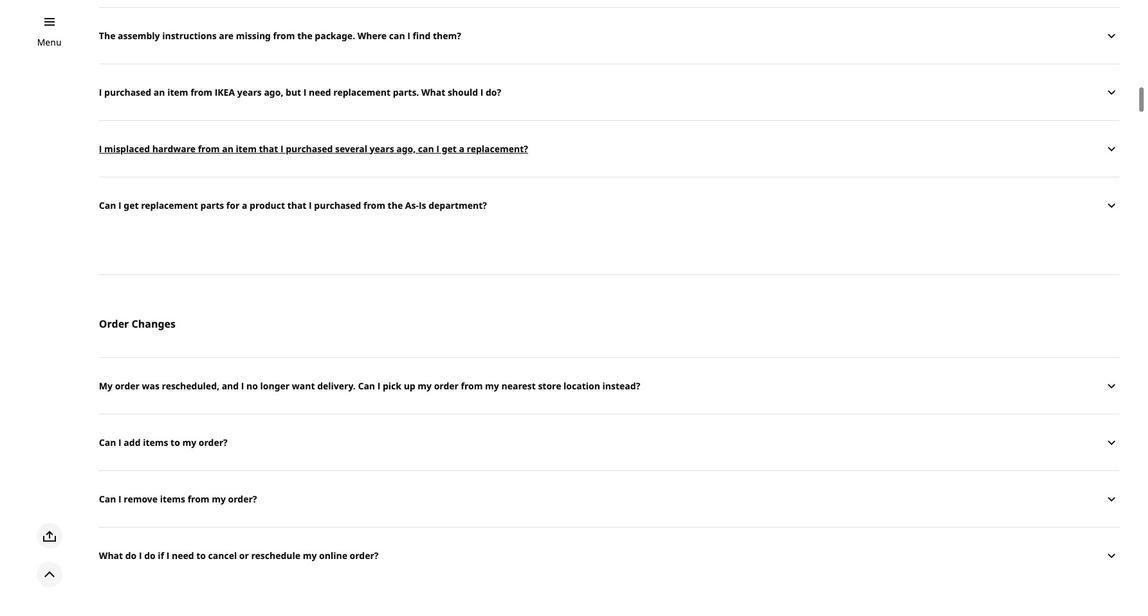 Task type: describe. For each thing, give the bounding box(es) containing it.
nearest
[[501, 380, 536, 392]]

and
[[222, 380, 239, 392]]

menu
[[37, 36, 61, 48]]

where
[[358, 29, 387, 42]]

but
[[286, 86, 301, 98]]

purchased inside dropdown button
[[104, 86, 151, 98]]

i left misplaced
[[99, 143, 102, 155]]

an inside dropdown button
[[154, 86, 165, 98]]

i right but
[[304, 86, 307, 98]]

get inside the i misplaced hardware from an item that i purchased several years ago, can i get a replacement? dropdown button
[[442, 143, 457, 155]]

should
[[448, 86, 478, 98]]

1 horizontal spatial what
[[421, 86, 445, 98]]

can inside the i misplaced hardware from an item that i purchased several years ago, can i get a replacement? dropdown button
[[418, 143, 434, 155]]

my inside dropdown button
[[182, 437, 196, 449]]

0 horizontal spatial the
[[297, 29, 312, 42]]

can inside my order was rescheduled, and i no longer want delivery. can i pick up my order from my nearest store location instead? dropdown button
[[358, 380, 375, 392]]

from left the 'nearest'
[[461, 380, 483, 392]]

cancel
[[208, 550, 237, 562]]

reschedule
[[251, 550, 300, 562]]

i left if
[[139, 550, 142, 562]]

0 horizontal spatial a
[[242, 199, 247, 211]]

or
[[239, 550, 249, 562]]

them?
[[433, 29, 461, 42]]

ikea
[[215, 86, 235, 98]]

can i remove items from my order?
[[99, 493, 257, 505]]

2 vertical spatial purchased
[[314, 199, 361, 211]]

is
[[419, 199, 426, 211]]

up
[[404, 380, 415, 392]]

i right product
[[309, 199, 312, 211]]

from right "hardware"
[[198, 143, 220, 155]]

ago, inside dropdown button
[[264, 86, 283, 98]]

pick
[[383, 380, 401, 392]]

i misplaced hardware from an item that i purchased several years ago, can i get a replacement?
[[99, 143, 528, 155]]

i left no
[[241, 380, 244, 392]]

can for can i add items to my order?
[[99, 437, 116, 449]]

my order was rescheduled, and i no longer want delivery. can i pick up my order from my nearest store location instead? button
[[99, 358, 1119, 414]]

parts
[[200, 199, 224, 211]]

ago, inside dropdown button
[[396, 143, 416, 155]]

several
[[335, 143, 367, 155]]

replacement?
[[467, 143, 528, 155]]

can i add items to my order? button
[[99, 414, 1119, 471]]

i right if
[[166, 550, 169, 562]]

misplaced
[[104, 143, 150, 155]]

i purchased an item from ikea years ago, but i need replacement parts. what should i do?
[[99, 86, 501, 98]]

i left replacement?
[[436, 143, 439, 155]]

2 do from the left
[[144, 550, 156, 562]]

order? for can i remove items from my order?
[[228, 493, 257, 505]]

i left pick
[[377, 380, 380, 392]]

can for can i get replacement parts for a product that i purchased from the as-is department?
[[99, 199, 116, 211]]

0 vertical spatial a
[[459, 143, 464, 155]]

need inside i purchased an item from ikea years ago, but i need replacement parts. what should i do? dropdown button
[[309, 86, 331, 98]]

an inside dropdown button
[[222, 143, 233, 155]]

assembly
[[118, 29, 160, 42]]

my right up
[[418, 380, 432, 392]]

remove
[[124, 493, 158, 505]]

online
[[319, 550, 347, 562]]

i misplaced hardware from an item that i purchased several years ago, can i get a replacement? button
[[99, 120, 1119, 177]]

from right missing
[[273, 29, 295, 42]]



Task type: vqa. For each thing, say whether or not it's contained in the screenshot.
"screws"
no



Task type: locate. For each thing, give the bounding box(es) containing it.
1 horizontal spatial get
[[442, 143, 457, 155]]

order changes
[[99, 317, 176, 331]]

replacement left parts.
[[333, 86, 391, 98]]

that inside can i get replacement parts for a product that i purchased from the as-is department? dropdown button
[[287, 199, 307, 211]]

items right remove
[[160, 493, 185, 505]]

can up is
[[418, 143, 434, 155]]

2 vertical spatial order?
[[350, 550, 379, 562]]

1 horizontal spatial item
[[236, 143, 257, 155]]

0 horizontal spatial item
[[167, 86, 188, 98]]

department?
[[429, 199, 487, 211]]

get down misplaced
[[124, 199, 139, 211]]

1 vertical spatial items
[[160, 493, 185, 505]]

that right product
[[287, 199, 307, 211]]

replacement left parts
[[141, 199, 198, 211]]

a left replacement?
[[459, 143, 464, 155]]

do
[[125, 550, 137, 562], [144, 550, 156, 562]]

order
[[115, 380, 140, 392], [434, 380, 459, 392]]

instead?
[[602, 380, 640, 392]]

order? inside what do i do if i need to cancel or reschedule my online order? dropdown button
[[350, 550, 379, 562]]

0 horizontal spatial replacement
[[141, 199, 198, 211]]

order right up
[[434, 380, 459, 392]]

are
[[219, 29, 234, 42]]

the assembly instructions are missing from the package. where can i find them?
[[99, 29, 461, 42]]

order?
[[199, 437, 228, 449], [228, 493, 257, 505], [350, 550, 379, 562]]

1 vertical spatial that
[[287, 199, 307, 211]]

do?
[[486, 86, 501, 98]]

purchased up misplaced
[[104, 86, 151, 98]]

need right if
[[172, 550, 194, 562]]

1 vertical spatial item
[[236, 143, 257, 155]]

the assembly instructions are missing from the package. where can i find them? button
[[99, 7, 1119, 64]]

purchased
[[104, 86, 151, 98], [286, 143, 333, 155], [314, 199, 361, 211]]

i left the "add"
[[118, 437, 121, 449]]

my left the 'nearest'
[[485, 380, 499, 392]]

can inside the assembly instructions are missing from the package. where can i find them? dropdown button
[[389, 29, 405, 42]]

0 horizontal spatial need
[[172, 550, 194, 562]]

ago,
[[264, 86, 283, 98], [396, 143, 416, 155]]

from inside dropdown button
[[191, 86, 212, 98]]

i left the do?
[[480, 86, 483, 98]]

order right my at left
[[115, 380, 140, 392]]

0 vertical spatial years
[[237, 86, 262, 98]]

0 vertical spatial get
[[442, 143, 457, 155]]

0 vertical spatial need
[[309, 86, 331, 98]]

to right the "add"
[[171, 437, 180, 449]]

1 horizontal spatial a
[[459, 143, 464, 155]]

to inside dropdown button
[[196, 550, 206, 562]]

for
[[226, 199, 240, 211]]

what left if
[[99, 550, 123, 562]]

i up can i get replacement parts for a product that i purchased from the as-is department?
[[280, 143, 283, 155]]

my down rescheduled,
[[182, 437, 196, 449]]

delivery.
[[317, 380, 356, 392]]

2 horizontal spatial order?
[[350, 550, 379, 562]]

1 order from the left
[[115, 380, 140, 392]]

1 horizontal spatial order
[[434, 380, 459, 392]]

order? for can i add items to my order?
[[199, 437, 228, 449]]

order? down and
[[199, 437, 228, 449]]

my
[[99, 380, 113, 392]]

1 horizontal spatial to
[[196, 550, 206, 562]]

0 horizontal spatial what
[[99, 550, 123, 562]]

0 horizontal spatial can
[[389, 29, 405, 42]]

1 vertical spatial need
[[172, 550, 194, 562]]

replacement inside dropdown button
[[141, 199, 198, 211]]

order? right online
[[350, 550, 379, 562]]

1 horizontal spatial need
[[309, 86, 331, 98]]

1 do from the left
[[125, 550, 137, 562]]

store
[[538, 380, 561, 392]]

years right ikea
[[237, 86, 262, 98]]

i inside dropdown button
[[118, 437, 121, 449]]

can
[[389, 29, 405, 42], [418, 143, 434, 155]]

0 vertical spatial item
[[167, 86, 188, 98]]

my order was rescheduled, and i no longer want delivery. can i pick up my order from my nearest store location instead?
[[99, 380, 640, 392]]

0 horizontal spatial ago,
[[264, 86, 283, 98]]

my inside dropdown button
[[303, 550, 317, 562]]

purchased down several
[[314, 199, 361, 211]]

2 order from the left
[[434, 380, 459, 392]]

purchased left several
[[286, 143, 333, 155]]

add
[[124, 437, 141, 449]]

item inside dropdown button
[[236, 143, 257, 155]]

0 horizontal spatial order
[[115, 380, 140, 392]]

my
[[418, 380, 432, 392], [485, 380, 499, 392], [182, 437, 196, 449], [212, 493, 226, 505], [303, 550, 317, 562]]

years inside dropdown button
[[237, 86, 262, 98]]

need
[[309, 86, 331, 98], [172, 550, 194, 562]]

0 vertical spatial order?
[[199, 437, 228, 449]]

years
[[237, 86, 262, 98], [370, 143, 394, 155]]

items inside dropdown button
[[160, 493, 185, 505]]

item
[[167, 86, 188, 98], [236, 143, 257, 155]]

item up for
[[236, 143, 257, 155]]

1 vertical spatial years
[[370, 143, 394, 155]]

can inside can i get replacement parts for a product that i purchased from the as-is department? dropdown button
[[99, 199, 116, 211]]

what do i do if i need to cancel or reschedule my online order? button
[[99, 528, 1119, 584]]

0 horizontal spatial to
[[171, 437, 180, 449]]

menu button
[[37, 35, 61, 50]]

1 horizontal spatial ago,
[[396, 143, 416, 155]]

can left pick
[[358, 380, 375, 392]]

0 vertical spatial items
[[143, 437, 168, 449]]

that
[[259, 143, 278, 155], [287, 199, 307, 211]]

order
[[99, 317, 129, 331]]

i left remove
[[118, 493, 121, 505]]

order? up or
[[228, 493, 257, 505]]

instructions
[[162, 29, 217, 42]]

to
[[171, 437, 180, 449], [196, 550, 206, 562]]

1 horizontal spatial order?
[[228, 493, 257, 505]]

location
[[564, 380, 600, 392]]

was
[[142, 380, 160, 392]]

to inside dropdown button
[[171, 437, 180, 449]]

items
[[143, 437, 168, 449], [160, 493, 185, 505]]

rescheduled,
[[162, 380, 219, 392]]

0 vertical spatial to
[[171, 437, 180, 449]]

i down the
[[99, 86, 102, 98]]

1 horizontal spatial do
[[144, 550, 156, 562]]

that inside the i misplaced hardware from an item that i purchased several years ago, can i get a replacement? dropdown button
[[259, 143, 278, 155]]

can i get replacement parts for a product that i purchased from the as-is department?
[[99, 199, 487, 211]]

i purchased an item from ikea years ago, but i need replacement parts. what should i do? button
[[99, 64, 1119, 120]]

items for add
[[143, 437, 168, 449]]

0 horizontal spatial that
[[259, 143, 278, 155]]

1 horizontal spatial can
[[418, 143, 434, 155]]

an right "hardware"
[[222, 143, 233, 155]]

that up product
[[259, 143, 278, 155]]

can
[[99, 199, 116, 211], [358, 380, 375, 392], [99, 437, 116, 449], [99, 493, 116, 505]]

can left find
[[389, 29, 405, 42]]

0 vertical spatial purchased
[[104, 86, 151, 98]]

0 horizontal spatial get
[[124, 199, 139, 211]]

my left online
[[303, 550, 317, 562]]

1 vertical spatial get
[[124, 199, 139, 211]]

0 horizontal spatial years
[[237, 86, 262, 98]]

1 vertical spatial purchased
[[286, 143, 333, 155]]

hardware
[[152, 143, 196, 155]]

can left the "add"
[[99, 437, 116, 449]]

if
[[158, 550, 164, 562]]

order? inside can i add items to my order? dropdown button
[[199, 437, 228, 449]]

1 horizontal spatial that
[[287, 199, 307, 211]]

need inside what do i do if i need to cancel or reschedule my online order? dropdown button
[[172, 550, 194, 562]]

parts.
[[393, 86, 419, 98]]

the left as-
[[388, 199, 403, 211]]

a right for
[[242, 199, 247, 211]]

0 vertical spatial ago,
[[264, 86, 283, 98]]

no
[[246, 380, 258, 392]]

replacement
[[333, 86, 391, 98], [141, 199, 198, 211]]

ago, left but
[[264, 86, 283, 98]]

1 vertical spatial can
[[418, 143, 434, 155]]

from
[[273, 29, 295, 42], [191, 86, 212, 98], [198, 143, 220, 155], [364, 199, 385, 211], [461, 380, 483, 392], [188, 493, 209, 505]]

an up "hardware"
[[154, 86, 165, 98]]

get left replacement?
[[442, 143, 457, 155]]

0 vertical spatial an
[[154, 86, 165, 98]]

from left ikea
[[191, 86, 212, 98]]

the
[[99, 29, 115, 42]]

1 vertical spatial an
[[222, 143, 233, 155]]

order? inside can i remove items from my order? dropdown button
[[228, 493, 257, 505]]

1 vertical spatial order?
[[228, 493, 257, 505]]

1 vertical spatial replacement
[[141, 199, 198, 211]]

get inside can i get replacement parts for a product that i purchased from the as-is department? dropdown button
[[124, 199, 139, 211]]

product
[[250, 199, 285, 211]]

can inside can i remove items from my order? dropdown button
[[99, 493, 116, 505]]

0 vertical spatial can
[[389, 29, 405, 42]]

can for can i remove items from my order?
[[99, 493, 116, 505]]

years right several
[[370, 143, 394, 155]]

as-
[[405, 199, 419, 211]]

items inside dropdown button
[[143, 437, 168, 449]]

i
[[407, 29, 410, 42], [99, 86, 102, 98], [304, 86, 307, 98], [480, 86, 483, 98], [99, 143, 102, 155], [280, 143, 283, 155], [436, 143, 439, 155], [118, 199, 121, 211], [309, 199, 312, 211], [241, 380, 244, 392], [377, 380, 380, 392], [118, 437, 121, 449], [118, 493, 121, 505], [139, 550, 142, 562], [166, 550, 169, 562]]

1 horizontal spatial the
[[388, 199, 403, 211]]

can left remove
[[99, 493, 116, 505]]

1 vertical spatial a
[[242, 199, 247, 211]]

to left cancel
[[196, 550, 206, 562]]

items right the "add"
[[143, 437, 168, 449]]

i down misplaced
[[118, 199, 121, 211]]

need right but
[[309, 86, 331, 98]]

0 vertical spatial replacement
[[333, 86, 391, 98]]

can down misplaced
[[99, 199, 116, 211]]

can i remove items from my order? button
[[99, 471, 1119, 528]]

items for remove
[[160, 493, 185, 505]]

package.
[[315, 29, 355, 42]]

want
[[292, 380, 315, 392]]

from left as-
[[364, 199, 385, 211]]

get
[[442, 143, 457, 155], [124, 199, 139, 211]]

0 vertical spatial the
[[297, 29, 312, 42]]

item left ikea
[[167, 86, 188, 98]]

what
[[421, 86, 445, 98], [99, 550, 123, 562]]

from right remove
[[188, 493, 209, 505]]

1 horizontal spatial an
[[222, 143, 233, 155]]

i left find
[[407, 29, 410, 42]]

1 vertical spatial what
[[99, 550, 123, 562]]

1 horizontal spatial replacement
[[333, 86, 391, 98]]

1 vertical spatial to
[[196, 550, 206, 562]]

0 vertical spatial that
[[259, 143, 278, 155]]

find
[[413, 29, 431, 42]]

an
[[154, 86, 165, 98], [222, 143, 233, 155]]

item inside dropdown button
[[167, 86, 188, 98]]

the
[[297, 29, 312, 42], [388, 199, 403, 211]]

my up cancel
[[212, 493, 226, 505]]

changes
[[132, 317, 176, 331]]

years inside dropdown button
[[370, 143, 394, 155]]

1 vertical spatial ago,
[[396, 143, 416, 155]]

1 horizontal spatial years
[[370, 143, 394, 155]]

replacement inside dropdown button
[[333, 86, 391, 98]]

0 horizontal spatial order?
[[199, 437, 228, 449]]

a
[[459, 143, 464, 155], [242, 199, 247, 211]]

1 vertical spatial the
[[388, 199, 403, 211]]

ago, right several
[[396, 143, 416, 155]]

0 horizontal spatial an
[[154, 86, 165, 98]]

longer
[[260, 380, 290, 392]]

missing
[[236, 29, 271, 42]]

what right parts.
[[421, 86, 445, 98]]

can i add items to my order?
[[99, 437, 228, 449]]

can inside can i add items to my order? dropdown button
[[99, 437, 116, 449]]

what do i do if i need to cancel or reschedule my online order?
[[99, 550, 379, 562]]

the left the package. on the top
[[297, 29, 312, 42]]

0 horizontal spatial do
[[125, 550, 137, 562]]

0 vertical spatial what
[[421, 86, 445, 98]]

can i get replacement parts for a product that i purchased from the as-is department? button
[[99, 177, 1119, 234]]



